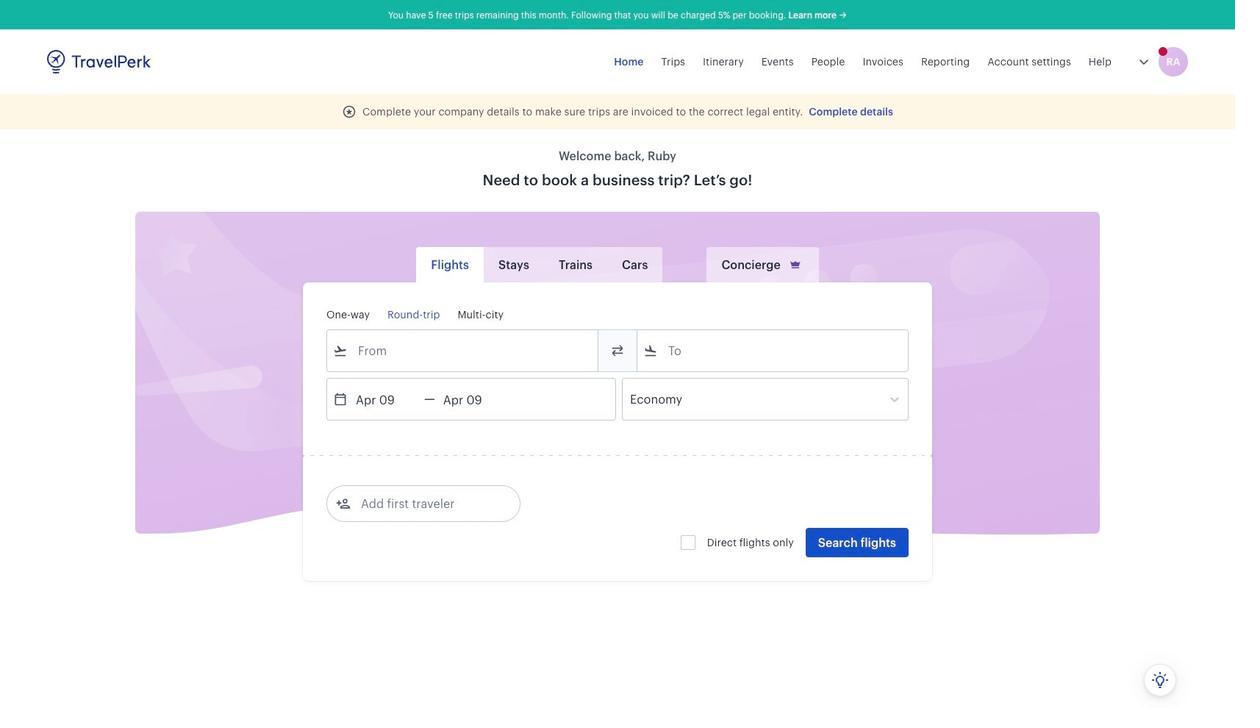 Task type: locate. For each thing, give the bounding box(es) containing it.
Add first traveler search field
[[351, 492, 504, 515]]

Depart text field
[[348, 379, 424, 420]]

Return text field
[[435, 379, 512, 420]]



Task type: describe. For each thing, give the bounding box(es) containing it.
To search field
[[658, 339, 889, 362]]

From search field
[[348, 339, 579, 362]]



